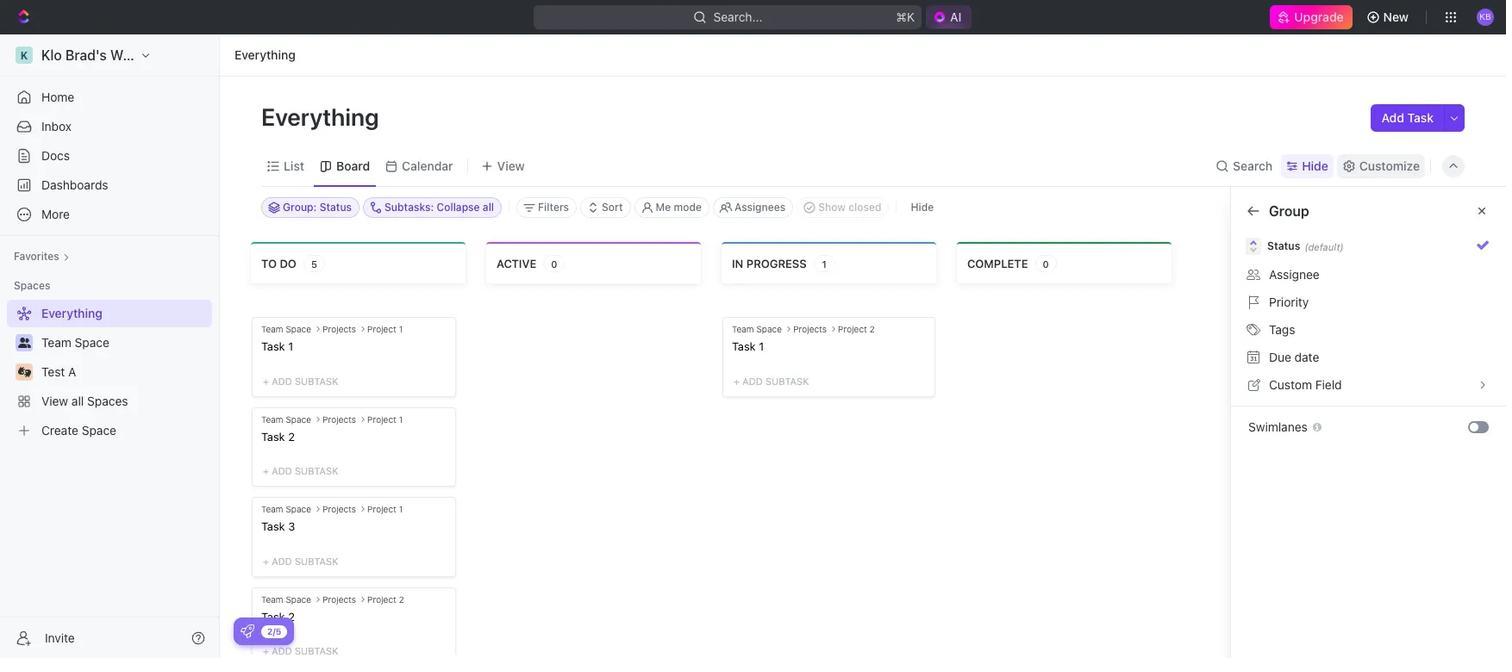 Task type: locate. For each thing, give the bounding box(es) containing it.
space down view all spaces link
[[82, 423, 116, 438]]

a
[[68, 365, 76, 379]]

0 horizontal spatial all
[[71, 394, 84, 409]]

swimlanes button
[[1241, 414, 1468, 441]]

2 project 1 from the top
[[367, 414, 403, 425]]

view for view all spaces
[[41, 394, 68, 409]]

1 horizontal spatial 0
[[1043, 258, 1049, 269]]

space up the 3
[[286, 505, 311, 515]]

0 horizontal spatial project 2
[[367, 595, 404, 605]]

space for ‎task 2
[[286, 414, 311, 425]]

2/5
[[267, 626, 281, 637]]

+ for ‎task 1
[[263, 376, 269, 387]]

create
[[41, 423, 78, 438]]

team up test a
[[41, 335, 71, 350]]

brad's
[[65, 47, 107, 63]]

view inside tree
[[41, 394, 68, 409]]

team space inside tree
[[41, 335, 109, 350]]

team
[[261, 324, 283, 335], [732, 324, 754, 335], [41, 335, 71, 350], [261, 414, 283, 425], [261, 505, 283, 515], [261, 595, 283, 605]]

upgrade link
[[1270, 5, 1352, 29]]

search
[[1233, 158, 1273, 173]]

1 0 from the left
[[551, 258, 557, 269]]

due date button
[[1241, 344, 1496, 372]]

0 horizontal spatial more
[[41, 207, 70, 222]]

spaces inside tree
[[87, 394, 128, 409]]

+ down task 3
[[263, 556, 269, 567]]

0 vertical spatial all
[[483, 201, 494, 214]]

project 2 for task 1
[[838, 324, 875, 335]]

space up ‎task 1
[[286, 324, 311, 335]]

team space for ‎task 1
[[261, 324, 311, 335]]

0 horizontal spatial customize
[[1248, 203, 1318, 219]]

spaces up create space link
[[87, 394, 128, 409]]

+ down 2/5 in the bottom left of the page
[[263, 646, 269, 657]]

klo
[[41, 47, 62, 63]]

task 1
[[732, 340, 764, 353]]

k
[[20, 49, 28, 62]]

2 vertical spatial project 1
[[367, 505, 403, 515]]

2 horizontal spatial status
[[1440, 398, 1472, 411]]

options
[[1305, 272, 1347, 287]]

1 vertical spatial project 2
[[367, 595, 404, 605]]

team space up task 1 in the bottom of the page
[[732, 324, 782, 335]]

everything
[[235, 47, 296, 62], [261, 103, 384, 131], [41, 306, 102, 321]]

more up tags
[[1269, 300, 1298, 315]]

klo brad's workspace, , element
[[16, 47, 33, 64]]

hide button
[[1281, 154, 1334, 178]]

project for task 3
[[367, 505, 396, 515]]

+ down task 1 in the bottom of the page
[[734, 376, 740, 387]]

subtask for task 2
[[295, 646, 338, 657]]

to
[[261, 257, 277, 270]]

everything for everything link to the left
[[41, 306, 102, 321]]

2
[[870, 324, 875, 335], [288, 430, 295, 444], [399, 595, 404, 605], [288, 610, 295, 624]]

+ add subtask for ‎task 1
[[263, 376, 338, 387]]

0 horizontal spatial everything link
[[7, 300, 209, 328]]

task for task 1
[[732, 340, 756, 353]]

tree inside sidebar 'navigation'
[[7, 300, 212, 445]]

team space up ‎task 1
[[261, 324, 311, 335]]

projects for task 1
[[793, 324, 827, 335]]

1 horizontal spatial status
[[1267, 240, 1300, 253]]

view inside button
[[497, 158, 525, 173]]

team space up task 2
[[261, 595, 311, 605]]

2 vertical spatial everything
[[41, 306, 102, 321]]

0
[[551, 258, 557, 269], [1043, 258, 1049, 269]]

space for ‎task 1
[[286, 324, 311, 335]]

status (default)
[[1267, 240, 1344, 253]]

spaces
[[14, 279, 50, 292], [87, 394, 128, 409]]

group
[[1269, 203, 1309, 219], [1269, 397, 1303, 412]]

new
[[1383, 9, 1409, 24]]

project for ‎task 1
[[367, 324, 396, 335]]

team up ‎task 2
[[261, 414, 283, 425]]

0 vertical spatial ‎task
[[261, 340, 285, 353]]

team up task 1 in the bottom of the page
[[732, 324, 754, 335]]

team space
[[261, 324, 311, 335], [732, 324, 782, 335], [41, 335, 109, 350], [261, 414, 311, 425], [261, 505, 311, 515], [261, 595, 311, 605]]

+ add subtask
[[263, 376, 338, 387], [734, 376, 809, 387], [263, 466, 338, 477], [263, 556, 338, 567], [263, 646, 338, 657]]

custom field button
[[1241, 372, 1496, 399]]

view
[[497, 158, 525, 173], [41, 394, 68, 409]]

0 horizontal spatial 0
[[551, 258, 557, 269]]

2 0 from the left
[[1043, 258, 1049, 269]]

2 ‎task from the top
[[261, 430, 285, 444]]

projects for task 2
[[323, 595, 356, 605]]

board up assignee
[[1269, 238, 1302, 253]]

sort button
[[580, 197, 631, 218]]

0 vertical spatial view
[[497, 158, 525, 173]]

team for task 3
[[261, 505, 283, 515]]

dashboards
[[41, 178, 108, 192]]

more
[[41, 207, 70, 222], [1269, 300, 1298, 315]]

view all spaces link
[[7, 388, 209, 416]]

board up (default) at the right top of the page
[[1321, 203, 1360, 219]]

+ down ‎task 2
[[263, 466, 269, 477]]

0 vertical spatial more
[[41, 207, 70, 222]]

project 1 for task 3
[[367, 505, 403, 515]]

0 right complete
[[1043, 258, 1049, 269]]

add down ‎task 1
[[272, 376, 292, 387]]

add down task 3
[[272, 556, 292, 567]]

filters button
[[516, 197, 577, 218]]

1
[[822, 258, 827, 269], [399, 324, 403, 335], [288, 340, 293, 353], [759, 340, 764, 353], [399, 414, 403, 425], [399, 505, 403, 515]]

1 vertical spatial hide
[[911, 201, 934, 214]]

more inside button
[[1269, 300, 1298, 315]]

+ add subtask down ‎task 1
[[263, 376, 338, 387]]

0 vertical spatial status
[[320, 201, 352, 214]]

team space for ‎task 2
[[261, 414, 311, 425]]

0 vertical spatial project 2
[[838, 324, 875, 335]]

space
[[286, 324, 311, 335], [756, 324, 782, 335], [75, 335, 109, 350], [286, 414, 311, 425], [82, 423, 116, 438], [286, 505, 311, 515], [286, 595, 311, 605]]

group down custom
[[1269, 397, 1303, 412]]

test a link
[[41, 359, 209, 386]]

0 vertical spatial hide
[[1302, 158, 1328, 173]]

+ add subtask down the 3
[[263, 556, 338, 567]]

more inside dropdown button
[[41, 207, 70, 222]]

project 1
[[367, 324, 403, 335], [367, 414, 403, 425], [367, 505, 403, 515]]

tree containing everything
[[7, 300, 212, 445]]

everything inside tree
[[41, 306, 102, 321]]

more for more settings
[[1269, 300, 1298, 315]]

new button
[[1359, 3, 1419, 31]]

add up customize button
[[1382, 110, 1404, 125]]

board link
[[333, 154, 370, 178]]

view down test
[[41, 394, 68, 409]]

0 vertical spatial group
[[1269, 203, 1309, 219]]

team for ‎task 1
[[261, 324, 283, 335]]

1 horizontal spatial more
[[1269, 300, 1298, 315]]

add
[[1382, 110, 1404, 125], [272, 376, 292, 387], [742, 376, 763, 387], [272, 466, 292, 477], [272, 556, 292, 567], [272, 646, 292, 657]]

customize for customize board
[[1248, 203, 1318, 219]]

task down in
[[732, 340, 756, 353]]

space up task 1 in the bottom of the page
[[756, 324, 782, 335]]

+ add subtask down ‎task 2
[[263, 466, 338, 477]]

more down "dashboards"
[[41, 207, 70, 222]]

team for ‎task 2
[[261, 414, 283, 425]]

group:
[[283, 201, 317, 214]]

0 vertical spatial spaces
[[14, 279, 50, 292]]

board up group: status
[[336, 158, 370, 173]]

more button
[[7, 201, 212, 228]]

upgrade
[[1294, 9, 1344, 24]]

field
[[1315, 378, 1342, 392]]

1 ‎task from the top
[[261, 340, 285, 353]]

project 2 for task 2
[[367, 595, 404, 605]]

add down ‎task 2
[[272, 466, 292, 477]]

in
[[732, 257, 743, 270]]

3 project 1 from the top
[[367, 505, 403, 515]]

1 horizontal spatial spaces
[[87, 394, 128, 409]]

spaces down favorites
[[14, 279, 50, 292]]

favorites button
[[7, 247, 77, 267]]

+ for task 3
[[263, 556, 269, 567]]

1 project 1 from the top
[[367, 324, 403, 335]]

show
[[818, 201, 846, 214]]

me
[[656, 201, 671, 214]]

team up task 3
[[261, 505, 283, 515]]

1 vertical spatial view
[[41, 394, 68, 409]]

invite
[[45, 631, 75, 645]]

add for task 1
[[742, 376, 763, 387]]

group up status (default) at top
[[1269, 203, 1309, 219]]

1 vertical spatial ‎task
[[261, 430, 285, 444]]

+ for task 2
[[263, 646, 269, 657]]

1 horizontal spatial all
[[483, 201, 494, 214]]

project 2
[[838, 324, 875, 335], [367, 595, 404, 605]]

project 1 for ‎task 2
[[367, 414, 403, 425]]

project for ‎task 2
[[367, 414, 396, 425]]

mode
[[674, 201, 702, 214]]

all inside view all spaces link
[[71, 394, 84, 409]]

2 vertical spatial status
[[1440, 398, 1472, 411]]

sidebar navigation
[[0, 34, 223, 659]]

status for status (default)
[[1267, 240, 1300, 253]]

Search tasks... text field
[[1291, 195, 1464, 221]]

all
[[483, 201, 494, 214], [71, 394, 84, 409]]

space up a
[[75, 335, 109, 350]]

task left the 3
[[261, 520, 285, 534]]

list link
[[280, 154, 304, 178]]

tree
[[7, 300, 212, 445]]

board up the priority
[[1269, 272, 1302, 287]]

1 vertical spatial more
[[1269, 300, 1298, 315]]

1 horizontal spatial view
[[497, 158, 525, 173]]

0 vertical spatial everything
[[235, 47, 296, 62]]

1 vertical spatial customize
[[1248, 203, 1318, 219]]

3
[[288, 520, 295, 534]]

1 vertical spatial project 1
[[367, 414, 403, 425]]

customize up status (default) at top
[[1248, 203, 1318, 219]]

fields button
[[1241, 336, 1496, 364]]

+ down ‎task 1
[[263, 376, 269, 387]]

add task
[[1382, 110, 1434, 125]]

add inside 'button'
[[1382, 110, 1404, 125]]

0 horizontal spatial hide
[[911, 201, 934, 214]]

add down task 1 in the bottom of the page
[[742, 376, 763, 387]]

closed
[[848, 201, 881, 214]]

task up customize button
[[1408, 110, 1434, 125]]

board options
[[1269, 272, 1347, 287]]

hide button
[[904, 197, 941, 218]]

subtask for task 3
[[295, 556, 338, 567]]

1 vertical spatial group
[[1269, 397, 1303, 412]]

1 vertical spatial all
[[71, 394, 84, 409]]

0 vertical spatial project 1
[[367, 324, 403, 335]]

1 vertical spatial everything link
[[7, 300, 209, 328]]

‎task for ‎task 1
[[261, 340, 285, 353]]

calendar link
[[398, 154, 453, 178]]

hide up customize board
[[1302, 158, 1328, 173]]

1 horizontal spatial everything link
[[230, 45, 300, 66]]

more for more
[[41, 207, 70, 222]]

progress
[[746, 257, 807, 270]]

1 vertical spatial status
[[1267, 240, 1300, 253]]

‎task 2
[[261, 430, 295, 444]]

task for task 2
[[261, 610, 285, 624]]

view all spaces
[[41, 394, 128, 409]]

+ add subtask down task 1 in the bottom of the page
[[734, 376, 809, 387]]

project for task 2
[[367, 595, 396, 605]]

customize
[[1359, 158, 1420, 173], [1248, 203, 1318, 219]]

due date
[[1269, 350, 1319, 365]]

+ add subtask down 2/5 in the bottom left of the page
[[263, 646, 338, 657]]

0 horizontal spatial view
[[41, 394, 68, 409]]

customize inside button
[[1359, 158, 1420, 173]]

active
[[497, 257, 536, 270]]

board inside button
[[1269, 272, 1302, 287]]

0 right the active
[[551, 258, 557, 269]]

⌘k
[[896, 9, 915, 24]]

customize up search tasks... text field
[[1359, 158, 1420, 173]]

project
[[367, 324, 396, 335], [838, 324, 867, 335], [367, 414, 396, 425], [367, 505, 396, 515], [367, 595, 396, 605]]

all right collapse
[[483, 201, 494, 214]]

view up filters dropdown button
[[497, 158, 525, 173]]

status for status
[[1440, 398, 1472, 411]]

space up ‎task 2
[[286, 414, 311, 425]]

0 horizontal spatial status
[[320, 201, 352, 214]]

team up ‎task 1
[[261, 324, 283, 335]]

all up 'create space'
[[71, 394, 84, 409]]

team space up a
[[41, 335, 109, 350]]

add down 2/5 in the bottom left of the page
[[272, 646, 292, 657]]

hide right closed
[[911, 201, 934, 214]]

1 horizontal spatial hide
[[1302, 158, 1328, 173]]

+ add subtask for task 1
[[734, 376, 809, 387]]

task up 2/5 in the bottom left of the page
[[261, 610, 285, 624]]

hide inside dropdown button
[[1302, 158, 1328, 173]]

space up task 2
[[286, 595, 311, 605]]

task inside add task 'button'
[[1408, 110, 1434, 125]]

0 vertical spatial customize
[[1359, 158, 1420, 173]]

0 for active
[[551, 258, 557, 269]]

search button
[[1210, 154, 1278, 178]]

‎task
[[261, 340, 285, 353], [261, 430, 285, 444]]

1 vertical spatial spaces
[[87, 394, 128, 409]]

+ add subtask for ‎task 2
[[263, 466, 338, 477]]

0 horizontal spatial spaces
[[14, 279, 50, 292]]

complete
[[967, 257, 1028, 270]]

team space up ‎task 2
[[261, 414, 311, 425]]

team up task 2
[[261, 595, 283, 605]]

1 horizontal spatial project 2
[[838, 324, 875, 335]]

1 horizontal spatial customize
[[1359, 158, 1420, 173]]

team space up the 3
[[261, 505, 311, 515]]

board options button
[[1241, 266, 1496, 294]]



Task type: vqa. For each thing, say whether or not it's contained in the screenshot.
the right Project 2
yes



Task type: describe. For each thing, give the bounding box(es) containing it.
subtask for task 1
[[765, 376, 809, 387]]

home link
[[7, 84, 212, 111]]

project for task 1
[[838, 324, 867, 335]]

team for task 1
[[732, 324, 754, 335]]

calendar
[[402, 158, 453, 173]]

team inside tree
[[41, 335, 71, 350]]

task 3
[[261, 520, 295, 534]]

1 group from the top
[[1269, 203, 1309, 219]]

view button
[[475, 154, 531, 178]]

sort
[[602, 201, 623, 214]]

tags
[[1269, 322, 1295, 337]]

projects for ‎task 2
[[323, 414, 356, 425]]

add task button
[[1371, 104, 1444, 132]]

create space link
[[7, 417, 209, 445]]

2 group from the top
[[1269, 397, 1303, 412]]

0 vertical spatial everything link
[[230, 45, 300, 66]]

team space link
[[41, 329, 209, 357]]

‎task for ‎task 2
[[261, 430, 285, 444]]

subtask for ‎task 1
[[295, 376, 338, 387]]

projects for ‎task 1
[[323, 324, 356, 335]]

more settings button
[[1241, 294, 1496, 322]]

collapse
[[437, 201, 480, 214]]

onboarding checklist button image
[[241, 625, 254, 639]]

docs
[[41, 148, 70, 163]]

me mode
[[656, 201, 702, 214]]

group: status
[[283, 201, 352, 214]]

1 vertical spatial everything
[[261, 103, 384, 131]]

subtasks: collapse all
[[385, 201, 494, 214]]

settings
[[1301, 300, 1345, 315]]

dashboards link
[[7, 172, 212, 199]]

custom
[[1269, 378, 1312, 392]]

swimlanes
[[1248, 420, 1308, 434]]

subtask for ‎task 2
[[295, 466, 338, 477]]

space for task 2
[[286, 595, 311, 605]]

+ add subtask for task 2
[[263, 646, 338, 657]]

team for task 2
[[261, 595, 283, 605]]

ai
[[950, 9, 962, 24]]

projects for task 3
[[323, 505, 356, 515]]

priority
[[1269, 295, 1309, 309]]

favorites
[[14, 250, 59, 263]]

more settings
[[1269, 300, 1345, 315]]

me mode button
[[634, 197, 709, 218]]

+ for task 1
[[734, 376, 740, 387]]

+ add subtask for task 3
[[263, 556, 338, 567]]

add for task 3
[[272, 556, 292, 567]]

+ for ‎task 2
[[263, 466, 269, 477]]

in progress
[[732, 257, 807, 270]]

test
[[41, 365, 65, 379]]

view for view
[[497, 158, 525, 173]]

workspace
[[110, 47, 182, 63]]

customize for customize
[[1359, 158, 1420, 173]]

home
[[41, 90, 74, 104]]

custom field
[[1269, 378, 1342, 392]]

project 1 for ‎task 1
[[367, 324, 403, 335]]

‎task 1
[[261, 340, 293, 353]]

space for task 1
[[756, 324, 782, 335]]

hide inside button
[[911, 201, 934, 214]]

test a
[[41, 365, 76, 379]]

inbox link
[[7, 113, 212, 141]]

ai button
[[926, 5, 972, 29]]

5
[[311, 258, 317, 269]]

add for ‎task 1
[[272, 376, 292, 387]]

0 for complete
[[1043, 258, 1049, 269]]

tags button
[[1241, 316, 1496, 344]]

fields
[[1269, 342, 1302, 357]]

due
[[1269, 350, 1291, 365]]

onboarding checklist button element
[[241, 625, 254, 639]]

kb button
[[1472, 3, 1499, 31]]

add for task 2
[[272, 646, 292, 657]]

customize button
[[1337, 154, 1425, 178]]

view button
[[475, 146, 531, 186]]

show closed
[[818, 201, 881, 214]]

assignee
[[1269, 267, 1320, 282]]

everything for top everything link
[[235, 47, 296, 62]]

assignees button
[[713, 197, 793, 218]]

space for task 3
[[286, 505, 311, 515]]

team space for task 3
[[261, 505, 311, 515]]

do
[[280, 257, 297, 270]]

add for ‎task 2
[[272, 466, 292, 477]]

filters
[[538, 201, 569, 214]]

task 2
[[261, 610, 295, 624]]

priority button
[[1241, 289, 1496, 316]]

docs link
[[7, 142, 212, 170]]

inbox
[[41, 119, 72, 134]]

kb
[[1480, 11, 1491, 22]]

date
[[1295, 350, 1319, 365]]

hands asl interpreting image
[[18, 367, 31, 378]]

assignee button
[[1241, 261, 1496, 289]]

subtasks:
[[385, 201, 434, 214]]

klo brad's workspace
[[41, 47, 182, 63]]

user group image
[[18, 338, 31, 348]]

team space for task 1
[[732, 324, 782, 335]]

assignees
[[735, 201, 786, 214]]

team space for task 2
[[261, 595, 311, 605]]

task for task 3
[[261, 520, 285, 534]]

show closed button
[[797, 197, 889, 218]]



